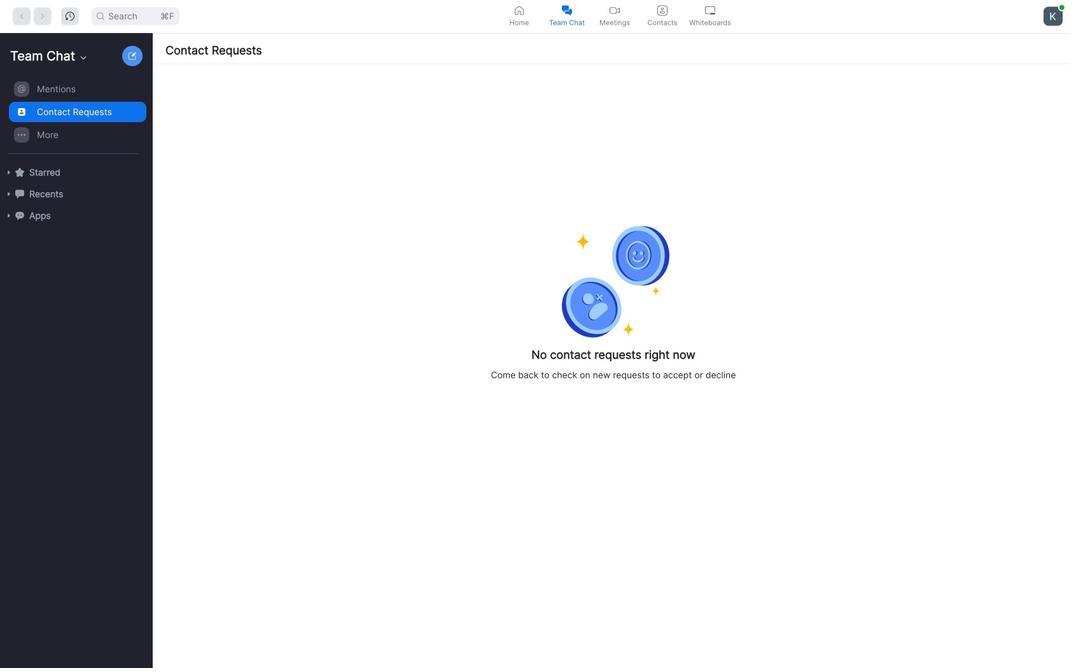 Task type: describe. For each thing, give the bounding box(es) containing it.
online image
[[1060, 5, 1065, 10]]

chat image
[[15, 189, 24, 198]]

profile contact image
[[657, 5, 668, 16]]

triangle right image for starred tree item
[[5, 169, 13, 176]]

triangle right image for recents tree item
[[5, 190, 13, 198]]

starred tree item
[[5, 162, 146, 183]]

triangle right image for third triangle right image from the top of the page
[[5, 212, 13, 220]]

whiteboard small image
[[705, 5, 715, 16]]



Task type: locate. For each thing, give the bounding box(es) containing it.
profile contact image
[[657, 5, 668, 16]]

online image
[[1060, 5, 1065, 10]]

2 triangle right image from the top
[[5, 190, 13, 198]]

1 vertical spatial triangle right image
[[5, 190, 13, 198]]

chatbot image
[[15, 211, 24, 220], [15, 211, 24, 220]]

team chat image
[[562, 5, 572, 16], [562, 5, 572, 16]]

3 triangle right image from the top
[[5, 212, 13, 220]]

1 triangle right image from the top
[[5, 169, 13, 176]]

new image
[[129, 52, 136, 60], [129, 52, 136, 60]]

triangle right image
[[5, 169, 13, 176], [5, 190, 13, 198], [5, 212, 13, 220]]

2 vertical spatial triangle right image
[[5, 212, 13, 220]]

star image
[[15, 168, 24, 177], [15, 168, 24, 177]]

0 vertical spatial triangle right image
[[5, 169, 13, 176]]

0 vertical spatial triangle right image
[[5, 169, 13, 176]]

magnifier image
[[97, 12, 104, 20], [97, 12, 104, 20]]

recents tree item
[[5, 183, 146, 205]]

chat image
[[15, 189, 24, 198]]

1 triangle right image from the top
[[5, 169, 13, 176]]

video on image
[[610, 5, 620, 16], [610, 5, 620, 16]]

triangle right image
[[5, 169, 13, 176], [5, 190, 13, 198], [5, 212, 13, 220]]

triangle right image inside starred tree item
[[5, 169, 13, 176]]

group
[[0, 78, 146, 154]]

triangle right image inside apps tree item
[[5, 212, 13, 220]]

chevron down small image
[[78, 53, 89, 63], [78, 53, 89, 63]]

home small image
[[514, 5, 524, 16], [514, 5, 524, 16]]

whiteboard small image
[[705, 5, 715, 16]]

triangle right image for starred tree item
[[5, 169, 13, 176]]

2 vertical spatial triangle right image
[[5, 212, 13, 220]]

2 triangle right image from the top
[[5, 190, 13, 198]]

1 vertical spatial triangle right image
[[5, 190, 13, 198]]

tab list
[[495, 0, 734, 32]]

tree
[[0, 76, 150, 239]]

history image
[[66, 12, 74, 21], [66, 12, 74, 21]]

apps tree item
[[5, 205, 146, 227]]

3 triangle right image from the top
[[5, 212, 13, 220]]

triangle right image for recents tree item
[[5, 190, 13, 198]]



Task type: vqa. For each thing, say whether or not it's contained in the screenshot.
Edit user photo
no



